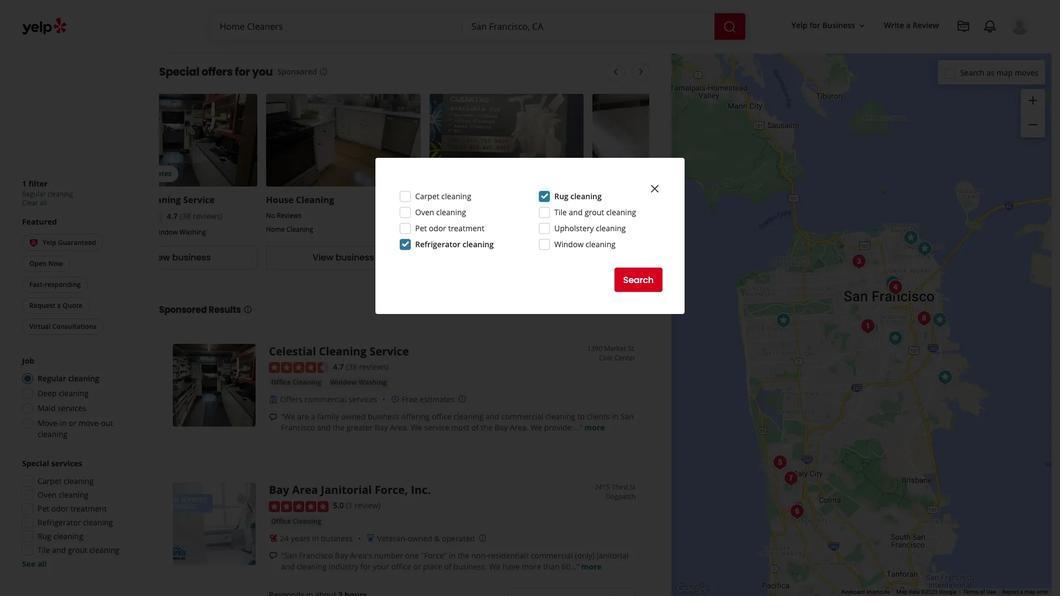 Task type: describe. For each thing, give the bounding box(es) containing it.
clear all link
[[22, 198, 47, 207]]

16 veteran owned v2 image
[[366, 534, 375, 543]]

"force"
[[421, 550, 447, 561]]

cleaning right family
[[492, 194, 530, 206]]

reviews for start
[[604, 211, 628, 221]]

yelp for yelp for business
[[792, 20, 808, 31]]

16 info v2 image
[[319, 67, 328, 76]]

1390
[[587, 344, 603, 353]]

a for request
[[57, 301, 61, 310]]

0 horizontal spatial celestial
[[103, 194, 140, 206]]

bay area janitorial force, inc. link
[[269, 483, 431, 498]]

offers commercial services
[[280, 394, 377, 405]]

0 horizontal spatial celestial cleaning service
[[103, 194, 215, 206]]

francisco inside "we are a family owned business offering office cleaning and commercial cleaning to clients in san francisco and the greater bay area. we service most of the bay area. we provide:…"
[[281, 423, 315, 433]]

in inside "san francisco bay area's number one "force" in the non-residential/ commercial (only) janitorial and cleaning industry for your office or place of business. we have more than 60…"
[[449, 550, 456, 561]]

area's
[[350, 550, 372, 561]]

maid
[[38, 403, 56, 414]]

60…"
[[562, 561, 579, 572]]

out
[[101, 418, 113, 429]]

now
[[48, 259, 63, 268]]

24
[[280, 533, 289, 544]]

1 vertical spatial estimates
[[420, 394, 455, 405]]

office inside "san francisco bay area's number one "force" in the non-residential/ commercial (only) janitorial and cleaning industry for your office or place of business. we have more than 60…"
[[391, 561, 411, 572]]

move-
[[38, 418, 60, 429]]

1 area. from the left
[[390, 423, 409, 433]]

availability
[[512, 251, 560, 264]]

0 vertical spatial 4.7 (38 reviews)
[[167, 211, 223, 222]]

veteran-
[[377, 533, 408, 544]]

fast-responding
[[29, 280, 81, 289]]

cleaning, for cleaning
[[613, 225, 642, 234]]

tile and grout cleaning inside group
[[38, 545, 119, 556]]

reviews inside house cleaning no reviews home cleaning view business
[[277, 211, 302, 221]]

house cleaning link
[[266, 194, 334, 206]]

16 chevron down v2 image
[[858, 21, 866, 30]]

get started button
[[178, 16, 244, 40]]

& for pricing
[[503, 251, 510, 264]]

1 horizontal spatial free estimates
[[402, 394, 455, 405]]

in inside "we are a family owned business offering office cleaning and commercial cleaning to clients in san francisco and the greater bay area. we service most of the bay area. we provide:…"
[[612, 412, 619, 422]]

virtual consultations
[[29, 322, 96, 331]]

office cleaning, window washing
[[103, 227, 206, 237]]

more inside "san francisco bay area's number one "force" in the non-residential/ commercial (only) janitorial and cleaning industry for your office or place of business. we have more than 60…"
[[522, 561, 541, 572]]

0 vertical spatial estimates
[[139, 169, 172, 179]]

16 commercial services v2 image
[[269, 395, 278, 404]]

featured
[[22, 216, 57, 227]]

0 vertical spatial reviews)
[[193, 211, 223, 222]]

report a map error
[[1003, 589, 1049, 595]]

bay up 5 star rating image
[[269, 483, 289, 498]]

treatment inside group
[[71, 504, 107, 514]]

office inside "we are a family owned business offering office cleaning and commercial cleaning to clients in san francisco and the greater bay area. we service most of the bay area. we provide:…"
[[432, 412, 452, 422]]

1 vertical spatial reviews)
[[359, 362, 389, 372]]

5.0 (1 review)
[[333, 500, 381, 511]]

business inside "we are a family owned business offering office cleaning and commercial cleaning to clients in san francisco and the greater bay area. we service most of the bay area. we provide:…"
[[368, 412, 399, 422]]

view for celestial cleaning service
[[149, 251, 170, 264]]

special for special services
[[22, 458, 49, 469]]

commercial inside "we are a family owned business offering office cleaning and commercial cleaning to clients in san francisco and the greater bay area. we service most of the bay area. we provide:…"
[[501, 412, 544, 422]]

business inside house cleaning no reviews home cleaning view business
[[336, 251, 374, 264]]

window for window washing
[[330, 378, 357, 387]]

review
[[913, 20, 939, 31]]

window washing link
[[328, 377, 389, 388]]

view business for start cleaning service
[[639, 251, 701, 264]]

cleaning up offers
[[293, 378, 321, 387]]

2 vertical spatial of
[[980, 589, 985, 595]]

deep
[[38, 388, 57, 399]]

rug inside search dialog
[[554, 191, 569, 202]]

you
[[252, 64, 273, 80]]

home inside hellen family cleaning no reviews office cleaning, home cleaning
[[479, 225, 498, 234]]

google image
[[674, 582, 711, 596]]

1 vertical spatial regular
[[38, 373, 66, 384]]

open
[[29, 259, 47, 268]]

terms of use
[[963, 589, 996, 595]]

get pricing & availability button
[[429, 246, 584, 270]]

2415 third st dogpatch
[[595, 483, 636, 502]]

0 horizontal spatial celestial cleaning service link
[[103, 194, 215, 206]]

0 horizontal spatial 4.7
[[167, 211, 178, 222]]

16 free estimates v2 image
[[391, 395, 400, 404]]

bay right most
[[495, 423, 508, 433]]

provide:…"
[[544, 423, 583, 433]]

bay right the greater
[[375, 423, 388, 433]]

1 horizontal spatial free
[[402, 394, 418, 405]]

barco cleaning services image
[[862, 590, 884, 596]]

tile and grout cleaning inside search dialog
[[554, 207, 636, 218]]

office inside start cleaning service no reviews home cleaning, office cleaning
[[643, 225, 662, 234]]

refrigerator cleaning inside search dialog
[[415, 239, 494, 250]]

1
[[22, 178, 27, 189]]

grout inside search dialog
[[585, 207, 604, 218]]

non-
[[472, 550, 488, 561]]

or inside "san francisco bay area's number one "force" in the non-residential/ commercial (only) janitorial and cleaning industry for your office or place of business. we have more than 60…"
[[413, 561, 421, 572]]

cleaning down house cleaning link
[[287, 225, 313, 234]]

services for maid services
[[58, 403, 86, 414]]

close image
[[648, 182, 662, 195]]

1 vertical spatial pet
[[38, 504, 49, 514]]

more for bay area janitorial force, inc.
[[581, 561, 602, 572]]

zoom in image
[[1027, 94, 1040, 107]]

1 vertical spatial pet odor treatment
[[38, 504, 107, 514]]

house cleaning no reviews home cleaning view business
[[266, 194, 374, 264]]

and inside search dialog
[[569, 207, 583, 218]]

cleaning up window washing
[[319, 344, 367, 359]]

yelp for yelp guaranteed
[[43, 238, 56, 247]]

1 horizontal spatial owned
[[408, 533, 432, 544]]

2 horizontal spatial we
[[531, 423, 542, 433]]

your
[[373, 561, 389, 572]]

service for left celestial cleaning service link
[[183, 194, 215, 206]]

1 office cleaning link from the top
[[269, 377, 323, 388]]

cleaning inside '1 filter regular cleaning clear all'
[[47, 189, 73, 199]]

washing inside window washing button
[[359, 378, 387, 387]]

janitorial
[[321, 483, 372, 498]]

1 horizontal spatial (38
[[346, 362, 357, 372]]

house
[[266, 194, 294, 206]]

0 horizontal spatial for
[[235, 64, 250, 80]]

write
[[884, 20, 904, 31]]

office cleaning for first office cleaning button from the top of the page
[[271, 378, 321, 387]]

inc.
[[411, 483, 431, 498]]

1 filter regular cleaning clear all
[[22, 178, 73, 207]]

16 years in business v2 image
[[269, 534, 278, 543]]

shortcuts
[[867, 589, 890, 595]]

map for error
[[1025, 589, 1036, 595]]

free price estimates from local home cleaners image
[[546, 0, 601, 35]]

guaranteed
[[58, 238, 96, 247]]

see all
[[22, 559, 47, 569]]

yelp guaranteed button
[[22, 234, 103, 251]]

center
[[615, 353, 636, 363]]

16 yelp guaranteed v2 image
[[29, 239, 38, 247]]

service inside start cleaning service no reviews home cleaning, office cleaning
[[657, 194, 689, 206]]

ana's cleaning services image
[[848, 250, 870, 273]]

refrigerator cleaning inside group
[[38, 517, 113, 528]]

maid services
[[38, 403, 86, 414]]

& for owned
[[434, 533, 440, 544]]

user actions element
[[783, 14, 1045, 82]]

consultations
[[52, 322, 96, 331]]

cleaning up 'get pricing & availability'
[[500, 225, 527, 234]]

san
[[621, 412, 634, 422]]

1 horizontal spatial group
[[1021, 89, 1045, 138]]

0 vertical spatial washing
[[180, 227, 206, 237]]

(only)
[[575, 550, 595, 561]]

special offers for you
[[159, 64, 273, 80]]

map for moves
[[997, 67, 1013, 78]]

(1
[[346, 500, 353, 511]]

veteran-owned & operated
[[377, 533, 475, 544]]

business.
[[453, 561, 487, 572]]

google
[[939, 589, 957, 595]]

projects image
[[957, 20, 970, 33]]

1 office cleaning button from the top
[[269, 377, 323, 388]]

office inside hellen family cleaning no reviews office cleaning, home cleaning
[[429, 225, 448, 234]]

pet odor treatment inside search dialog
[[415, 223, 485, 234]]

cleaning, for family
[[449, 225, 478, 234]]

offers
[[201, 64, 233, 80]]

more for celestial cleaning service
[[585, 423, 605, 433]]

1 vertical spatial oven
[[38, 490, 57, 500]]

oven inside search dialog
[[415, 207, 434, 218]]

1 vertical spatial rug
[[38, 531, 51, 542]]

search image
[[723, 20, 737, 33]]

in right years
[[312, 533, 319, 544]]

featured group
[[20, 216, 137, 337]]

bay area janitorial force, inc.
[[269, 483, 431, 498]]

hellen
[[429, 194, 458, 206]]

victory's cleaning services image
[[780, 467, 802, 490]]

berryclean image
[[913, 307, 935, 329]]

terms of use link
[[963, 589, 996, 595]]

upholstery cleaning
[[554, 223, 626, 234]]

family
[[460, 194, 489, 206]]

sponsored for sponsored results
[[159, 304, 207, 316]]

cleaning inside move-in or move-out cleaning
[[38, 429, 68, 440]]

we inside "san francisco bay area's number one "force" in the non-residential/ commercial (only) janitorial and cleaning industry for your office or place of business. we have more than 60…"
[[489, 561, 501, 572]]

number
[[374, 550, 403, 561]]

odor inside search dialog
[[429, 223, 446, 234]]

service
[[424, 423, 449, 433]]

offering
[[401, 412, 430, 422]]

odor inside group
[[51, 504, 69, 514]]

to
[[578, 412, 585, 422]]

refrigerator inside search dialog
[[415, 239, 461, 250]]

most
[[451, 423, 470, 433]]

commercial cleaning solutions san francisco image
[[914, 238, 936, 260]]

24 years in business
[[280, 533, 353, 544]]

cleaning up the office cleaning, window washing
[[143, 194, 181, 206]]

fast-responding button
[[22, 277, 88, 293]]

data
[[909, 589, 920, 595]]

pet inside search dialog
[[415, 223, 427, 234]]

regular inside '1 filter regular cleaning clear all'
[[22, 189, 46, 199]]

map data ©2023 google
[[897, 589, 957, 595]]

sponsored for sponsored
[[277, 66, 317, 77]]

report a map error link
[[1003, 589, 1049, 595]]

2415
[[595, 483, 610, 492]]

use
[[987, 589, 996, 595]]

0 vertical spatial commercial
[[304, 394, 347, 405]]

get started
[[187, 21, 235, 34]]

move-in or move-out cleaning
[[38, 418, 113, 440]]

deep cleaning
[[38, 388, 89, 399]]

1 horizontal spatial celestial cleaning service link
[[269, 344, 409, 359]]

sparkling clean pro image
[[884, 276, 907, 298]]

0 horizontal spatial we
[[411, 423, 422, 433]]

have
[[503, 561, 520, 572]]

trejo & daughters cleaning service image
[[772, 310, 794, 332]]

view business for celestial cleaning service
[[149, 251, 211, 264]]

view business link for cleaning,
[[593, 246, 747, 270]]

16 speech v2 image
[[269, 552, 278, 561]]

1 vertical spatial refrigerator
[[38, 517, 81, 528]]

the inside "san francisco bay area's number one "force" in the non-residential/ commercial (only) janitorial and cleaning industry for your office or place of business. we have more than 60…"
[[458, 550, 470, 561]]

0 horizontal spatial (38
[[180, 211, 191, 222]]

0 vertical spatial 4.7 star rating image
[[103, 212, 162, 223]]

1390 market st. civic center
[[587, 344, 636, 363]]

next image
[[635, 65, 648, 79]]

treatment inside search dialog
[[448, 223, 485, 234]]

loany's deep cleaning service image
[[786, 501, 808, 523]]



Task type: locate. For each thing, give the bounding box(es) containing it.
3 view business link from the left
[[593, 246, 747, 270]]

a right report
[[1020, 589, 1023, 595]]

view for start cleaning service
[[639, 251, 660, 264]]

yelp for business
[[792, 20, 855, 31]]

for down area's
[[361, 561, 371, 572]]

of left "use"
[[980, 589, 985, 595]]

office cleaning button up offers
[[269, 377, 323, 388]]

0 vertical spatial (38
[[180, 211, 191, 222]]

1 horizontal spatial cleaning,
[[449, 225, 478, 234]]

5 star rating image
[[269, 501, 329, 512]]

office cleaning for first office cleaning button from the bottom of the page
[[271, 517, 321, 526]]

all inside group
[[37, 559, 47, 569]]

1 vertical spatial oven cleaning
[[38, 490, 88, 500]]

office up service
[[432, 412, 452, 422]]

we
[[411, 423, 422, 433], [531, 423, 542, 433], [489, 561, 501, 572]]

0 vertical spatial rug cleaning
[[554, 191, 602, 202]]

1 horizontal spatial view business
[[639, 251, 701, 264]]

0 vertical spatial office
[[432, 412, 452, 422]]

4.7 up the office cleaning, window washing
[[167, 211, 178, 222]]

tile up 'upholstery' at right
[[554, 207, 567, 218]]

clear
[[22, 198, 38, 207]]

0 horizontal spatial rug
[[38, 531, 51, 542]]

1 vertical spatial odor
[[51, 504, 69, 514]]

office cleaning link
[[269, 377, 323, 388], [269, 516, 323, 527]]

commercial
[[304, 394, 347, 405], [501, 412, 544, 422], [531, 550, 573, 561]]

cleaning
[[143, 194, 181, 206], [296, 194, 334, 206], [492, 194, 530, 206], [617, 194, 655, 206], [287, 225, 313, 234], [500, 225, 527, 234], [663, 225, 690, 234], [319, 344, 367, 359], [293, 378, 321, 387], [293, 517, 321, 526]]

1 horizontal spatial pet
[[415, 223, 427, 234]]

1 horizontal spatial get
[[453, 251, 469, 264]]

fast-
[[29, 280, 45, 289]]

0 horizontal spatial celestial cleaning service image
[[173, 344, 256, 427]]

the
[[333, 423, 345, 433], [481, 423, 493, 433], [458, 550, 470, 561]]

0 horizontal spatial &
[[434, 533, 440, 544]]

regular up deep on the left bottom
[[38, 373, 66, 384]]

francisco inside "san francisco bay area's number one "force" in the non-residential/ commercial (only) janitorial and cleaning industry for your office or place of business. we have more than 60…"
[[299, 550, 333, 561]]

keyboard shortcuts button
[[842, 589, 890, 596]]

oven down special services
[[38, 490, 57, 500]]

0 horizontal spatial carpet
[[38, 476, 62, 487]]

place
[[423, 561, 442, 572]]

option group containing job
[[19, 356, 137, 440]]

open now button
[[22, 256, 70, 272]]

1 view business link from the left
[[103, 246, 257, 270]]

reviews inside start cleaning service no reviews home cleaning, office cleaning
[[604, 211, 628, 221]]

0 vertical spatial yelp
[[792, 20, 808, 31]]

no inside start cleaning service no reviews home cleaning, office cleaning
[[593, 211, 602, 221]]

& inside button
[[503, 251, 510, 264]]

&
[[503, 251, 510, 264], [434, 533, 440, 544]]

for inside yelp for business button
[[810, 20, 821, 31]]

1 view from the left
[[149, 251, 170, 264]]

office
[[432, 412, 452, 422], [391, 561, 411, 572]]

3 home from the left
[[593, 225, 612, 234]]

2 view from the left
[[313, 251, 333, 264]]

1 horizontal spatial estimates
[[420, 394, 455, 405]]

open now
[[29, 259, 63, 268]]

search button
[[614, 268, 663, 292]]

reviews inside hellen family cleaning no reviews office cleaning, home cleaning
[[440, 211, 465, 221]]

a
[[906, 20, 911, 31], [57, 301, 61, 310], [311, 412, 315, 422], [1020, 589, 1023, 595]]

services down move-in or move-out cleaning
[[51, 458, 82, 469]]

1 horizontal spatial we
[[489, 561, 501, 572]]

0 horizontal spatial of
[[444, 561, 451, 572]]

results
[[209, 304, 241, 316]]

get left pricing on the top left
[[453, 251, 469, 264]]

tile and grout cleaning up see all button
[[38, 545, 119, 556]]

hellen family cleaning link
[[429, 194, 530, 206]]

1 vertical spatial 4.7 (38 reviews)
[[333, 362, 389, 372]]

1 vertical spatial 4.7 star rating image
[[269, 362, 329, 373]]

rug up see all button
[[38, 531, 51, 542]]

request a quote button
[[22, 298, 90, 314]]

offers
[[280, 394, 302, 405]]

sponsored left 16 info v2 icon
[[277, 66, 317, 77]]

group
[[1021, 89, 1045, 138], [19, 458, 137, 570]]

window inside button
[[330, 378, 357, 387]]

pet odor treatment
[[415, 223, 485, 234], [38, 504, 107, 514]]

0 horizontal spatial owned
[[341, 412, 366, 422]]

1 vertical spatial celestial cleaning service image
[[173, 344, 256, 427]]

3 reviews from the left
[[604, 211, 628, 221]]

window washing button
[[328, 377, 389, 388]]

1 horizontal spatial view
[[313, 251, 333, 264]]

0 horizontal spatial tile
[[38, 545, 50, 556]]

special down move-
[[22, 458, 49, 469]]

2 horizontal spatial view business link
[[593, 246, 747, 270]]

2 no from the left
[[429, 211, 438, 221]]

a right write
[[906, 20, 911, 31]]

0 vertical spatial special
[[159, 64, 199, 80]]

richyelle's cleaning image
[[769, 451, 791, 474]]

4.7 up window washing
[[333, 362, 344, 372]]

of inside "san francisco bay area's number one "force" in the non-residential/ commercial (only) janitorial and cleaning industry for your office or place of business. we have more than 60…"
[[444, 561, 451, 572]]

celestial cleaning service up window washing
[[269, 344, 409, 359]]

for inside "san francisco bay area's number one "force" in the non-residential/ commercial (only) janitorial and cleaning industry for your office or place of business. we have more than 60…"
[[361, 561, 371, 572]]

st.
[[628, 344, 636, 353]]

more left "than"
[[522, 561, 541, 572]]

0 vertical spatial for
[[810, 20, 821, 31]]

1 no from the left
[[266, 211, 275, 221]]

oven down hellen
[[415, 207, 434, 218]]

1 horizontal spatial view business link
[[266, 246, 421, 270]]

view business up the search button
[[639, 251, 701, 264]]

for
[[810, 20, 821, 31], [235, 64, 250, 80], [361, 561, 371, 572]]

no inside hellen family cleaning no reviews office cleaning, home cleaning
[[429, 211, 438, 221]]

request
[[29, 301, 55, 310]]

hellen family cleaning image
[[934, 366, 956, 389]]

cleaning down start cleaning service link
[[663, 225, 690, 234]]

yelp inside the featured group
[[43, 238, 56, 247]]

filter
[[29, 178, 48, 189]]

2 horizontal spatial window
[[554, 239, 584, 250]]

special for special offers for you
[[159, 64, 199, 80]]

3 view from the left
[[639, 251, 660, 264]]

2 view business from the left
[[639, 251, 701, 264]]

1 horizontal spatial 4.7
[[333, 362, 344, 372]]

home inside start cleaning service no reviews home cleaning, office cleaning
[[593, 225, 612, 234]]

notifications image
[[984, 20, 997, 33]]

1 horizontal spatial search
[[960, 67, 985, 78]]

1 horizontal spatial celestial cleaning service image
[[882, 272, 904, 294]]

office down one at the left
[[391, 561, 411, 572]]

2 home from the left
[[479, 225, 498, 234]]

one
[[405, 550, 419, 561]]

0 vertical spatial office cleaning link
[[269, 377, 323, 388]]

bay area janitorial force, inc. image
[[173, 483, 256, 566]]

1 vertical spatial get
[[453, 251, 469, 264]]

cleaning down 5 star rating image
[[293, 517, 321, 526]]

we left the provide:…"
[[531, 423, 542, 433]]

window cleaning
[[554, 239, 616, 250]]

odor down hellen
[[429, 223, 446, 234]]

alves cleaning image
[[857, 315, 879, 337]]

2 horizontal spatial view
[[639, 251, 660, 264]]

area
[[292, 483, 318, 498]]

third
[[612, 483, 628, 492]]

or inside move-in or move-out cleaning
[[69, 418, 76, 429]]

rug cleaning inside group
[[38, 531, 83, 542]]

home down house
[[266, 225, 285, 234]]

pricing
[[471, 251, 501, 264]]

zoom out image
[[1027, 118, 1040, 132]]

more down clients
[[585, 423, 605, 433]]

business
[[823, 20, 855, 31]]

yelp right "16 yelp guaranteed v2" icon
[[43, 238, 56, 247]]

1 vertical spatial free
[[402, 394, 418, 405]]

1 horizontal spatial office
[[432, 412, 452, 422]]

reviews down hellen
[[440, 211, 465, 221]]

bay area janitorial force, inc. image
[[929, 309, 951, 331]]

get inside 'button'
[[187, 21, 202, 34]]

0 vertical spatial pet
[[415, 223, 427, 234]]

refrigerator up see all button
[[38, 517, 81, 528]]

office cleaning up offers
[[271, 378, 321, 387]]

pronto property services image
[[900, 227, 922, 249]]

no down house
[[266, 211, 275, 221]]

rug cleaning up see all button
[[38, 531, 83, 542]]

0 vertical spatial refrigerator cleaning
[[415, 239, 494, 250]]

no down hellen
[[429, 211, 438, 221]]

0 vertical spatial treatment
[[448, 223, 485, 234]]

window for window cleaning
[[554, 239, 584, 250]]

get pricing & availability
[[453, 251, 560, 264]]

3 no from the left
[[593, 211, 602, 221]]

search as map moves
[[960, 67, 1039, 78]]

view business
[[149, 251, 211, 264], [639, 251, 701, 264]]

in inside move-in or move-out cleaning
[[60, 418, 67, 429]]

more link for bay area janitorial force, inc.
[[581, 561, 602, 572]]

and inside "san francisco bay area's number one "force" in the non-residential/ commercial (only) janitorial and cleaning industry for your office or place of business. we have more than 60…"
[[281, 561, 295, 572]]

or down one at the left
[[413, 561, 421, 572]]

1 vertical spatial or
[[413, 561, 421, 572]]

no up upholstery cleaning
[[593, 211, 602, 221]]

reviews down start
[[604, 211, 628, 221]]

1 horizontal spatial celestial cleaning service
[[269, 344, 409, 359]]

area. left the provide:…"
[[510, 423, 529, 433]]

2 view business link from the left
[[266, 246, 421, 270]]

0 vertical spatial free estimates
[[123, 169, 172, 179]]

2 horizontal spatial of
[[980, 589, 985, 595]]

cleaning inside "san francisco bay area's number one "force" in the non-residential/ commercial (only) janitorial and cleaning industry for your office or place of business. we have more than 60…"
[[297, 561, 327, 572]]

sponsored left results
[[159, 304, 207, 316]]

1 horizontal spatial home
[[479, 225, 498, 234]]

treatment
[[448, 223, 485, 234], [71, 504, 107, 514]]

more link down clients
[[585, 423, 605, 433]]

office cleaning link up offers
[[269, 377, 323, 388]]

1 office cleaning from the top
[[271, 378, 321, 387]]

4.7 (38 reviews)
[[167, 211, 223, 222], [333, 362, 389, 372]]

start
[[593, 194, 615, 206]]

0 horizontal spatial window
[[153, 227, 178, 237]]

0 horizontal spatial carpet cleaning
[[38, 476, 94, 487]]

of inside "we are a family owned business offering office cleaning and commercial cleaning to clients in san francisco and the greater bay area. we service most of the bay area. we provide:…"
[[472, 423, 479, 433]]

1 vertical spatial tile and grout cleaning
[[38, 545, 119, 556]]

all inside '1 filter regular cleaning clear all'
[[40, 198, 47, 207]]

see all button
[[22, 559, 47, 569]]

a inside button
[[57, 301, 61, 310]]

0 horizontal spatial view business link
[[103, 246, 257, 270]]

carpet inside search dialog
[[415, 191, 439, 202]]

1 horizontal spatial window
[[330, 378, 357, 387]]

a left quote on the left bottom of page
[[57, 301, 61, 310]]

0 vertical spatial search
[[960, 67, 985, 78]]

write a review
[[884, 20, 939, 31]]

search inside button
[[623, 274, 654, 286]]

regular cleaning
[[38, 373, 99, 384]]

celestial cleaning service link up the office cleaning, window washing
[[103, 194, 215, 206]]

no for start
[[593, 211, 602, 221]]

1 vertical spatial &
[[434, 533, 440, 544]]

1 vertical spatial celestial
[[269, 344, 316, 359]]

reviews for hellen
[[440, 211, 465, 221]]

search dialog
[[0, 0, 1060, 596]]

request a quote
[[29, 301, 82, 310]]

carpet left family
[[415, 191, 439, 202]]

1 horizontal spatial tile
[[554, 207, 567, 218]]

"san
[[281, 550, 297, 561]]

map region
[[587, 0, 1060, 596]]

1 home from the left
[[266, 225, 285, 234]]

all right clear
[[40, 198, 47, 207]]

all
[[40, 198, 47, 207], [37, 559, 47, 569]]

1 horizontal spatial treatment
[[448, 223, 485, 234]]

cleaning, inside hellen family cleaning no reviews office cleaning, home cleaning
[[449, 225, 478, 234]]

area. down offering
[[390, 423, 409, 433]]

2 office cleaning link from the top
[[269, 516, 323, 527]]

1 horizontal spatial &
[[503, 251, 510, 264]]

4.7
[[167, 211, 178, 222], [333, 362, 344, 372]]

4.7 star rating image up the office cleaning, window washing
[[103, 212, 162, 223]]

1 vertical spatial rug cleaning
[[38, 531, 83, 542]]

group containing special services
[[19, 458, 137, 570]]

estimates
[[139, 169, 172, 179], [420, 394, 455, 405]]

service
[[183, 194, 215, 206], [657, 194, 689, 206], [370, 344, 409, 359]]

office cleaning link down 5 star rating image
[[269, 516, 323, 527]]

1 horizontal spatial reviews)
[[359, 362, 389, 372]]

search for search
[[623, 274, 654, 286]]

option group
[[19, 356, 137, 440]]

no for hellen
[[429, 211, 438, 221]]

view business down the office cleaning, window washing
[[149, 251, 211, 264]]

cleaning right house
[[296, 194, 334, 206]]

16 info v2 image
[[243, 305, 252, 314]]

cleaning right start
[[617, 194, 655, 206]]

0 horizontal spatial cleaning,
[[123, 227, 151, 237]]

tile inside search dialog
[[554, 207, 567, 218]]

quote
[[63, 301, 82, 310]]

0 horizontal spatial 4.7 star rating image
[[103, 212, 162, 223]]

tile inside group
[[38, 545, 50, 556]]

industry
[[329, 561, 358, 572]]

keyboard shortcuts
[[842, 589, 890, 595]]

0 horizontal spatial oven
[[38, 490, 57, 500]]

rug up 'upholstery' at right
[[554, 191, 569, 202]]

bay
[[375, 423, 388, 433], [495, 423, 508, 433], [269, 483, 289, 498], [335, 550, 348, 561]]

celestial
[[103, 194, 140, 206], [269, 344, 316, 359]]

view business link for view
[[266, 246, 421, 270]]

& up "force"
[[434, 533, 440, 544]]

regular
[[22, 189, 46, 199], [38, 373, 66, 384]]

(38 up the office cleaning, window washing
[[180, 211, 191, 222]]

oven cleaning inside group
[[38, 490, 88, 500]]

pet odor treatment down special services
[[38, 504, 107, 514]]

celestial up the office cleaning, window washing
[[103, 194, 140, 206]]

oven cleaning down hellen
[[415, 207, 466, 218]]

map left error
[[1025, 589, 1036, 595]]

tile up see all button
[[38, 545, 50, 556]]

carpet down special services
[[38, 476, 62, 487]]

0 horizontal spatial sponsored
[[159, 304, 207, 316]]

rug cleaning
[[554, 191, 602, 202], [38, 531, 83, 542]]

0 vertical spatial &
[[503, 251, 510, 264]]

reviews down house
[[277, 211, 302, 221]]

office cleaning button
[[269, 377, 323, 388], [269, 516, 323, 527]]

0 vertical spatial grout
[[585, 207, 604, 218]]

2 vertical spatial window
[[330, 378, 357, 387]]

reviews)
[[193, 211, 223, 222], [359, 362, 389, 372]]

4.7 star rating image
[[103, 212, 162, 223], [269, 362, 329, 373]]

operated
[[442, 533, 475, 544]]

we down offering
[[411, 423, 422, 433]]

residential/
[[488, 550, 529, 561]]

get for get started
[[187, 21, 202, 34]]

clients
[[587, 412, 610, 422]]

0 horizontal spatial yelp
[[43, 238, 56, 247]]

carpet cleaning
[[415, 191, 471, 202], [38, 476, 94, 487]]

services down window washing link
[[349, 394, 377, 405]]

and inside group
[[52, 545, 66, 556]]

no inside house cleaning no reviews home cleaning view business
[[266, 211, 275, 221]]

refrigerator
[[415, 239, 461, 250], [38, 517, 81, 528]]

celestial cleaning service image
[[882, 272, 904, 294], [173, 344, 256, 427]]

keyboard
[[842, 589, 865, 595]]

business
[[172, 251, 211, 264], [336, 251, 374, 264], [662, 251, 701, 264], [368, 412, 399, 422], [321, 533, 353, 544]]

2 reviews from the left
[[440, 211, 465, 221]]

window inside search dialog
[[554, 239, 584, 250]]

virtual
[[29, 322, 51, 331]]

we left have on the bottom left of the page
[[489, 561, 501, 572]]

the up business.
[[458, 550, 470, 561]]

celestial cleaning service up the office cleaning, window washing
[[103, 194, 215, 206]]

1 vertical spatial of
[[444, 561, 451, 572]]

2 office cleaning button from the top
[[269, 516, 323, 527]]

celestial up offers
[[269, 344, 316, 359]]

4.7 star rating image up offers
[[269, 362, 329, 373]]

in down maid services
[[60, 418, 67, 429]]

office cleaning button down 5 star rating image
[[269, 516, 323, 527]]

than
[[543, 561, 560, 572]]

carpet cleaning inside search dialog
[[415, 191, 471, 202]]

special inside group
[[22, 458, 49, 469]]

1 vertical spatial map
[[1025, 589, 1036, 595]]

odor down special services
[[51, 504, 69, 514]]

get inside button
[[453, 251, 469, 264]]

1 vertical spatial search
[[623, 274, 654, 286]]

more link down (only)
[[581, 561, 602, 572]]

rug cleaning inside search dialog
[[554, 191, 602, 202]]

search
[[960, 67, 985, 78], [623, 274, 654, 286]]

16 speech v2 image
[[269, 413, 278, 422]]

1 reviews from the left
[[277, 211, 302, 221]]

None search field
[[211, 13, 748, 40]]

more link
[[585, 423, 605, 433], [581, 561, 602, 572]]

0 vertical spatial pet odor treatment
[[415, 223, 485, 234]]

0 vertical spatial all
[[40, 198, 47, 207]]

as
[[987, 67, 995, 78]]

home inside house cleaning no reviews home cleaning view business
[[266, 225, 285, 234]]

pet odor treatment down hellen
[[415, 223, 485, 234]]

2 horizontal spatial no
[[593, 211, 602, 221]]

greater
[[347, 423, 373, 433]]

2 horizontal spatial the
[[481, 423, 493, 433]]

all right see
[[37, 559, 47, 569]]

commercial inside "san francisco bay area's number one "force" in the non-residential/ commercial (only) janitorial and cleaning industry for your office or place of business. we have more than 60…"
[[531, 550, 573, 561]]

tile
[[554, 207, 567, 218], [38, 545, 50, 556]]

1 horizontal spatial carpet
[[415, 191, 439, 202]]

0 horizontal spatial refrigerator
[[38, 517, 81, 528]]

hellen family cleaning no reviews office cleaning, home cleaning
[[429, 194, 530, 234]]

0 horizontal spatial search
[[623, 274, 654, 286]]

0 horizontal spatial the
[[333, 423, 345, 433]]

francisco
[[281, 423, 315, 433], [299, 550, 333, 561]]

yelp guaranteed
[[43, 238, 96, 247]]

home up pricing on the top left
[[479, 225, 498, 234]]

for left you
[[235, 64, 250, 80]]

owned up one at the left
[[408, 533, 432, 544]]

office cleaning
[[271, 378, 321, 387], [271, 517, 321, 526]]

0 vertical spatial owned
[[341, 412, 366, 422]]

view
[[149, 251, 170, 264], [313, 251, 333, 264], [639, 251, 660, 264]]

4.7 (38 reviews) up the office cleaning, window washing
[[167, 211, 223, 222]]

a for write
[[906, 20, 911, 31]]

(38 up window washing
[[346, 362, 357, 372]]

1 vertical spatial carpet
[[38, 476, 62, 487]]

0 horizontal spatial free
[[123, 169, 137, 179]]

2 office cleaning from the top
[[271, 517, 321, 526]]

1 horizontal spatial yelp
[[792, 20, 808, 31]]

in left san
[[612, 412, 619, 422]]

view inside house cleaning no reviews home cleaning view business
[[313, 251, 333, 264]]

2 horizontal spatial reviews
[[604, 211, 628, 221]]

owned inside "we are a family owned business offering office cleaning and commercial cleaning to clients in san francisco and the greater bay area. we service most of the bay area. we provide:…"
[[341, 412, 366, 422]]

francisco down 24 years in business on the left of the page
[[299, 550, 333, 561]]

a for report
[[1020, 589, 1023, 595]]

oven cleaning inside search dialog
[[415, 207, 466, 218]]

0 horizontal spatial group
[[19, 458, 137, 570]]

0 vertical spatial celestial cleaning service image
[[882, 272, 904, 294]]

refrigerator down hellen
[[415, 239, 461, 250]]

yelp inside user actions element
[[792, 20, 808, 31]]

2 area. from the left
[[510, 423, 529, 433]]

2 horizontal spatial cleaning,
[[613, 225, 642, 234]]

1 horizontal spatial area.
[[510, 423, 529, 433]]

get for get pricing & availability
[[453, 251, 469, 264]]

0 vertical spatial celestial
[[103, 194, 140, 206]]

more down (only)
[[581, 561, 602, 572]]

cleaning, inside start cleaning service no reviews home cleaning, office cleaning
[[613, 225, 642, 234]]

move-
[[78, 418, 101, 429]]

virtual consultations button
[[22, 319, 104, 335]]

home up window cleaning
[[593, 225, 612, 234]]

0 horizontal spatial estimates
[[139, 169, 172, 179]]

search for search as map moves
[[960, 67, 985, 78]]

in down operated
[[449, 550, 456, 561]]

francisco down are
[[281, 423, 315, 433]]

of right place
[[444, 561, 451, 572]]

area.
[[390, 423, 409, 433], [510, 423, 529, 433]]

"san francisco bay area's number one "force" in the non-residential/ commercial (only) janitorial and cleaning industry for your office or place of business. we have more than 60…"
[[281, 550, 629, 572]]

1 view business from the left
[[149, 251, 211, 264]]

previous image
[[609, 65, 623, 79]]

yelp left business
[[792, 20, 808, 31]]

are
[[297, 412, 309, 422]]

0 horizontal spatial grout
[[68, 545, 87, 556]]

bay inside "san francisco bay area's number one "force" in the non-residential/ commercial (only) janitorial and cleaning industry for your office or place of business. we have more than 60…"
[[335, 550, 348, 561]]

regular down filter
[[22, 189, 46, 199]]

1 horizontal spatial celestial
[[269, 344, 316, 359]]

get left started
[[187, 21, 202, 34]]

1 horizontal spatial sponsored
[[277, 66, 317, 77]]

"we
[[281, 412, 295, 422]]

map right as
[[997, 67, 1013, 78]]

0 vertical spatial francisco
[[281, 423, 315, 433]]

or
[[69, 418, 76, 429], [413, 561, 421, 572]]

services for special services
[[51, 458, 82, 469]]

white building maintenance image
[[884, 327, 907, 349]]

0 vertical spatial carpet
[[415, 191, 439, 202]]

owned up the greater
[[341, 412, 366, 422]]

office cleaning down 5 star rating image
[[271, 517, 321, 526]]

celestial cleaning service link up window washing
[[269, 344, 409, 359]]

service for celestial cleaning service link to the right
[[370, 344, 409, 359]]

info icon image
[[458, 395, 467, 404], [458, 395, 467, 404], [478, 534, 487, 543], [478, 534, 487, 543]]

rug cleaning up 'upholstery' at right
[[554, 191, 602, 202]]

a inside "we are a family owned business offering office cleaning and commercial cleaning to clients in san francisco and the greater bay area. we service most of the bay area. we provide:…"
[[311, 412, 315, 422]]

moves
[[1015, 67, 1039, 78]]

©2023
[[921, 589, 938, 595]]

more link for celestial cleaning service
[[585, 423, 605, 433]]

0 horizontal spatial or
[[69, 418, 76, 429]]



Task type: vqa. For each thing, say whether or not it's contained in the screenshot.
left Refrigerator
yes



